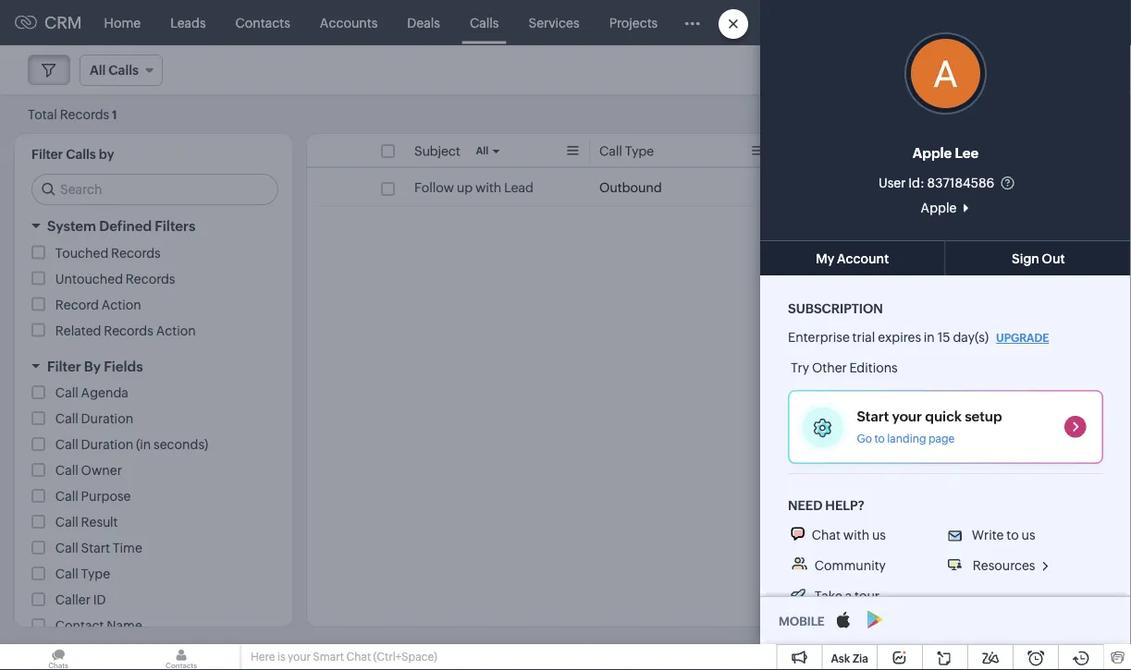 Task type: describe. For each thing, give the bounding box(es) containing it.
0 horizontal spatial with
[[476, 180, 502, 195]]

untouched records
[[55, 272, 175, 286]]

call inside button
[[957, 62, 981, 77]]

leads
[[170, 15, 206, 30]]

contacts
[[236, 15, 290, 30]]

filter by fields button
[[15, 350, 292, 383]]

take
[[815, 589, 843, 604]]

total records 1
[[28, 107, 117, 122]]

apple for apple lee
[[913, 145, 953, 161]]

apple lee link
[[913, 143, 979, 165]]

call left the agenda
[[55, 386, 78, 401]]

touched records
[[55, 246, 161, 261]]

0 vertical spatial call duration
[[970, 144, 1048, 159]]

editions
[[850, 361, 898, 376]]

in
[[924, 330, 935, 345]]

pm
[[901, 180, 920, 195]]

start inside start your quick setup go to landing page
[[857, 409, 890, 425]]

mobile
[[779, 616, 825, 629]]

to inside start your quick setup go to landing page
[[875, 433, 886, 445]]

projects link
[[595, 0, 673, 45]]

across
[[979, 47, 1015, 61]]

up
[[457, 180, 473, 195]]

follow up with lead link
[[415, 179, 534, 197]]

contact name
[[55, 619, 142, 634]]

related
[[55, 323, 101, 338]]

1 vertical spatial type
[[81, 567, 110, 582]]

services link
[[514, 0, 595, 45]]

take a tour
[[815, 589, 880, 604]]

system defined filters
[[47, 218, 196, 235]]

chat with us image
[[791, 527, 805, 542]]

1 horizontal spatial call type
[[600, 144, 654, 159]]

zia
[[853, 653, 869, 665]]

chats image
[[0, 645, 117, 671]]

1 horizontal spatial action
[[156, 323, 196, 338]]

need
[[788, 498, 823, 513]]

owner
[[81, 464, 122, 478]]

accounts link
[[305, 0, 393, 45]]

page
[[929, 433, 955, 445]]

record action
[[55, 298, 141, 312]]

(ctrl+space)
[[373, 652, 438, 664]]

call up the call result
[[55, 490, 78, 504]]

expires
[[878, 330, 922, 345]]

ask zia
[[831, 653, 869, 665]]

search across zoho
[[938, 47, 1047, 61]]

contact
[[55, 619, 104, 634]]

15
[[938, 330, 951, 345]]

follow
[[415, 180, 454, 195]]

0 horizontal spatial call type
[[55, 567, 110, 582]]

Search text field
[[32, 175, 278, 205]]

call purpose
[[55, 490, 131, 504]]

upgrade link
[[994, 329, 1053, 348]]

try other editions
[[791, 361, 898, 376]]

records for related
[[104, 323, 153, 338]]

records for untouched
[[126, 272, 175, 286]]

record
[[55, 298, 99, 312]]

take a tour link
[[788, 588, 883, 606]]

call left owner
[[55, 464, 78, 478]]

2 vertical spatial duration
[[81, 438, 133, 453]]

call start time
[[55, 541, 142, 556]]

community link
[[788, 558, 889, 575]]

call left result
[[55, 515, 78, 530]]

call owner
[[55, 464, 122, 478]]

community
[[815, 559, 887, 574]]

go
[[857, 433, 873, 445]]

1 horizontal spatial calls
[[470, 15, 499, 30]]

lead
[[504, 180, 534, 195]]

accounts
[[320, 15, 378, 30]]

projects
[[610, 15, 658, 30]]

user id: 837184586
[[879, 175, 995, 190]]

records for touched
[[111, 246, 161, 261]]

crm link
[[15, 13, 82, 32]]

create call
[[914, 62, 981, 77]]

enterprise
[[788, 330, 850, 345]]

call up the caller on the bottom left
[[55, 567, 78, 582]]

call down the call result
[[55, 541, 78, 556]]

by
[[84, 359, 101, 375]]

profile pic image
[[905, 32, 987, 115]]

here is your smart chat (ctrl+space)
[[251, 652, 438, 664]]

sign out
[[1012, 251, 1066, 266]]

tour
[[855, 589, 880, 604]]

seconds)
[[154, 438, 208, 453]]

account
[[838, 251, 890, 266]]

search
[[938, 47, 977, 61]]

chat with us element
[[791, 527, 810, 542]]

home
[[104, 15, 141, 30]]

1 vertical spatial with
[[844, 528, 870, 543]]

ask
[[831, 653, 851, 665]]

create call button
[[895, 55, 999, 85]]

crm
[[44, 13, 82, 32]]

help?
[[826, 498, 865, 513]]

contacts link
[[221, 0, 305, 45]]

us for chat with us
[[873, 528, 887, 543]]

my account button
[[761, 241, 946, 276]]

touched
[[55, 246, 109, 261]]



Task type: locate. For each thing, give the bounding box(es) containing it.
call type up caller id
[[55, 567, 110, 582]]

id
[[93, 593, 106, 608]]

to
[[875, 433, 886, 445], [1007, 528, 1020, 543]]

1 vertical spatial your
[[288, 652, 311, 664]]

us up community
[[873, 528, 887, 543]]

filter by fields
[[47, 359, 143, 375]]

chat right "chat with us" element
[[812, 528, 841, 543]]

filter calls by
[[31, 147, 114, 162]]

call type
[[600, 144, 654, 159], [55, 567, 110, 582]]

calls left by
[[66, 147, 96, 162]]

records for total
[[60, 107, 109, 122]]

start up go
[[857, 409, 890, 425]]

(in
[[136, 438, 151, 453]]

nov 14, 2023 05:16 pm
[[785, 180, 920, 195]]

1 vertical spatial duration
[[81, 412, 133, 427]]

0 horizontal spatial type
[[81, 567, 110, 582]]

start your quick setup go to landing page
[[857, 409, 1003, 445]]

0 horizontal spatial us
[[873, 528, 887, 543]]

apple inside apple lee link
[[913, 145, 953, 161]]

1 vertical spatial to
[[1007, 528, 1020, 543]]

Apple field
[[837, 199, 1055, 217]]

0 vertical spatial apple
[[913, 145, 953, 161]]

filter down total
[[31, 147, 63, 162]]

0 horizontal spatial start
[[81, 541, 110, 556]]

time
[[113, 541, 142, 556]]

apple up user id: 837184586
[[913, 145, 953, 161]]

records down touched records
[[126, 272, 175, 286]]

contacts image
[[123, 645, 240, 671]]

1 vertical spatial filter
[[47, 359, 81, 375]]

call duration up the 837184586
[[970, 144, 1048, 159]]

write
[[972, 528, 1005, 543]]

call up the "call owner" at bottom
[[55, 438, 78, 453]]

us up the resources
[[1022, 528, 1036, 543]]

enterprise trial expires in 15 day(s) upgrade
[[788, 330, 1050, 345]]

filters
[[155, 218, 196, 235]]

go to landing page link
[[857, 433, 955, 446]]

system
[[47, 218, 96, 235]]

call duration down call agenda
[[55, 412, 133, 427]]

0 vertical spatial your
[[893, 409, 923, 425]]

deals
[[407, 15, 440, 30]]

calls right deals
[[470, 15, 499, 30]]

id:
[[909, 175, 925, 190]]

0 horizontal spatial call duration
[[55, 412, 133, 427]]

0 vertical spatial chat
[[812, 528, 841, 543]]

action up filter by fields dropdown button
[[156, 323, 196, 338]]

with
[[476, 180, 502, 195], [844, 528, 870, 543]]

call
[[957, 62, 981, 77], [600, 144, 623, 159], [970, 144, 993, 159], [55, 386, 78, 401], [55, 412, 78, 427], [55, 438, 78, 453], [55, 464, 78, 478], [55, 490, 78, 504], [55, 515, 78, 530], [55, 541, 78, 556], [55, 567, 78, 582]]

resources
[[973, 559, 1036, 574]]

0 horizontal spatial your
[[288, 652, 311, 664]]

0 vertical spatial duration
[[996, 144, 1048, 159]]

0 horizontal spatial to
[[875, 433, 886, 445]]

0 vertical spatial to
[[875, 433, 886, 445]]

filter
[[31, 147, 63, 162], [47, 359, 81, 375]]

1 vertical spatial start
[[81, 541, 110, 556]]

search across zoho link
[[935, 44, 1068, 63]]

1 horizontal spatial your
[[893, 409, 923, 425]]

out
[[1043, 251, 1066, 266]]

deals link
[[393, 0, 455, 45]]

2023
[[831, 180, 862, 195]]

filter for filter calls by
[[31, 147, 63, 162]]

1 vertical spatial action
[[156, 323, 196, 338]]

to right write
[[1007, 528, 1020, 543]]

home link
[[89, 0, 156, 45]]

call up the 837184586
[[970, 144, 993, 159]]

my account
[[817, 251, 890, 266]]

apple for apple
[[921, 201, 957, 216]]

defined
[[99, 218, 152, 235]]

other
[[813, 361, 848, 376]]

1 vertical spatial apple
[[921, 201, 957, 216]]

quick
[[926, 409, 962, 425]]

sign out button
[[946, 241, 1132, 276]]

1 vertical spatial calls
[[66, 147, 96, 162]]

nov
[[785, 180, 809, 195]]

with right up
[[476, 180, 502, 195]]

0 vertical spatial call type
[[600, 144, 654, 159]]

by
[[99, 147, 114, 162]]

call down call agenda
[[55, 412, 78, 427]]

duration right 'lee'
[[996, 144, 1048, 159]]

filter for filter by fields
[[47, 359, 81, 375]]

type up outbound
[[625, 144, 654, 159]]

0 vertical spatial calls
[[470, 15, 499, 30]]

duration up owner
[[81, 438, 133, 453]]

chat right smart
[[346, 652, 371, 664]]

records left '1'
[[60, 107, 109, 122]]

agenda
[[81, 386, 128, 401]]

us for write to us
[[1022, 528, 1036, 543]]

untouched
[[55, 272, 123, 286]]

with up community
[[844, 528, 870, 543]]

create
[[914, 62, 955, 77]]

is
[[278, 652, 286, 664]]

landing
[[888, 433, 927, 445]]

try
[[791, 361, 810, 376]]

trial
[[853, 330, 876, 345]]

to right go
[[875, 433, 886, 445]]

1 horizontal spatial call duration
[[970, 144, 1048, 159]]

apple down user id: 837184586
[[921, 201, 957, 216]]

records down 'defined'
[[111, 246, 161, 261]]

subscription
[[788, 301, 884, 316]]

upgrade
[[997, 332, 1050, 345]]

1 vertical spatial call duration
[[55, 412, 133, 427]]

duration
[[996, 144, 1048, 159], [81, 412, 133, 427], [81, 438, 133, 453]]

1 vertical spatial call type
[[55, 567, 110, 582]]

837184586
[[928, 175, 995, 190]]

type
[[625, 144, 654, 159], [81, 567, 110, 582]]

0 horizontal spatial action
[[101, 298, 141, 312]]

1 horizontal spatial start
[[857, 409, 890, 425]]

action
[[101, 298, 141, 312], [156, 323, 196, 338]]

name
[[107, 619, 142, 634]]

filter left 'by'
[[47, 359, 81, 375]]

1 horizontal spatial with
[[844, 528, 870, 543]]

result
[[81, 515, 118, 530]]

0 vertical spatial action
[[101, 298, 141, 312]]

1 vertical spatial chat
[[346, 652, 371, 664]]

calls link
[[455, 0, 514, 45]]

0 vertical spatial start
[[857, 409, 890, 425]]

type down call start time on the left
[[81, 567, 110, 582]]

system defined filters button
[[15, 210, 292, 243]]

05:16
[[865, 180, 899, 195]]

outbound
[[600, 180, 662, 195]]

start
[[857, 409, 890, 425], [81, 541, 110, 556]]

action up related records action
[[101, 298, 141, 312]]

apple inside 'apple' field
[[921, 201, 957, 216]]

setup
[[965, 409, 1003, 425]]

1 horizontal spatial chat
[[812, 528, 841, 543]]

apple lee
[[913, 145, 979, 161]]

records up fields at the bottom left of the page
[[104, 323, 153, 338]]

user
[[879, 175, 906, 190]]

0 vertical spatial filter
[[31, 147, 63, 162]]

1 horizontal spatial type
[[625, 144, 654, 159]]

duration down the agenda
[[81, 412, 133, 427]]

here
[[251, 652, 275, 664]]

0 horizontal spatial calls
[[66, 147, 96, 162]]

fields
[[104, 359, 143, 375]]

1 us from the left
[[873, 528, 887, 543]]

start down result
[[81, 541, 110, 556]]

follow up with lead
[[415, 180, 534, 195]]

my
[[817, 251, 835, 266]]

caller id
[[55, 593, 106, 608]]

total
[[28, 107, 57, 122]]

your up landing
[[893, 409, 923, 425]]

0 vertical spatial with
[[476, 180, 502, 195]]

call type up outbound
[[600, 144, 654, 159]]

filter inside filter by fields dropdown button
[[47, 359, 81, 375]]

call down the search
[[957, 62, 981, 77]]

0 vertical spatial type
[[625, 144, 654, 159]]

0 horizontal spatial chat
[[346, 652, 371, 664]]

your inside start your quick setup go to landing page
[[893, 409, 923, 425]]

chat
[[812, 528, 841, 543], [346, 652, 371, 664]]

call agenda
[[55, 386, 128, 401]]

your right is
[[288, 652, 311, 664]]

1 horizontal spatial to
[[1007, 528, 1020, 543]]

caller
[[55, 593, 91, 608]]

sign
[[1012, 251, 1040, 266]]

2 us from the left
[[1022, 528, 1036, 543]]

1 horizontal spatial us
[[1022, 528, 1036, 543]]

write to us
[[972, 528, 1036, 543]]

purpose
[[81, 490, 131, 504]]

call up outbound
[[600, 144, 623, 159]]



Task type: vqa. For each thing, say whether or not it's contained in the screenshot.
Take A Tour link
yes



